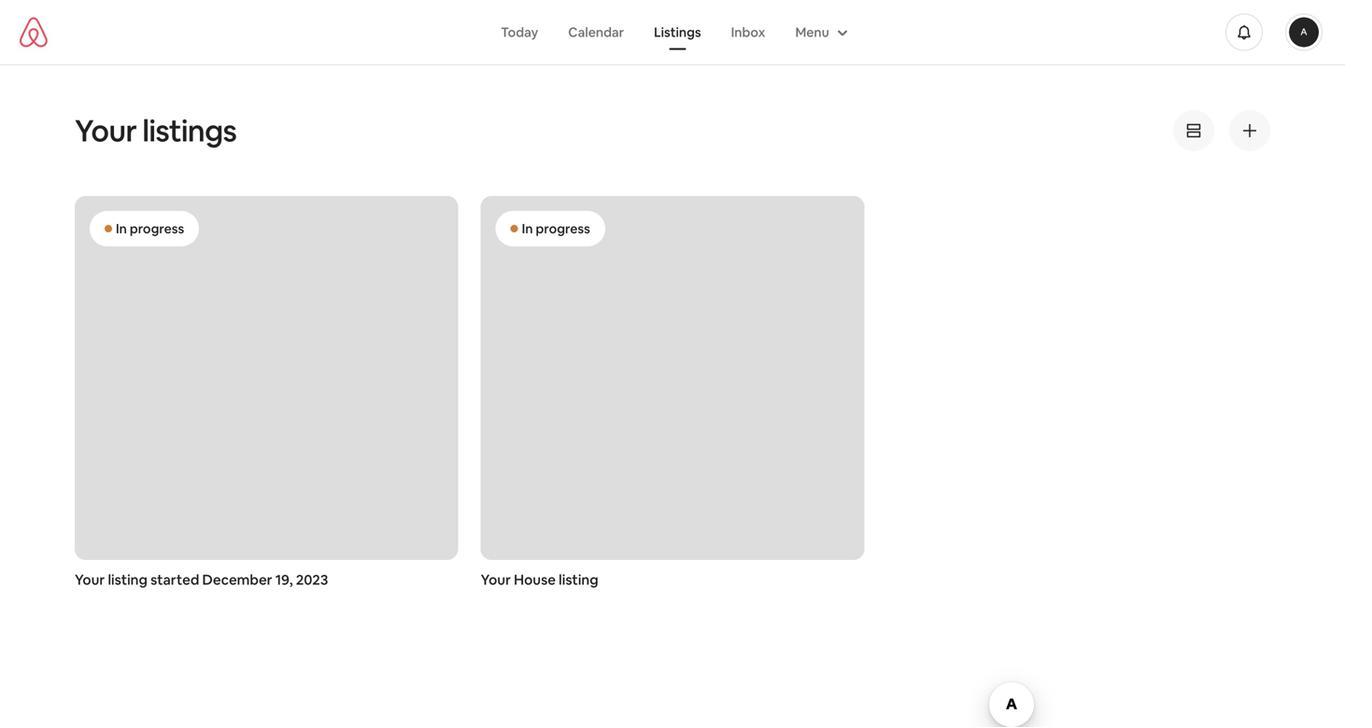 Task type: describe. For each thing, give the bounding box(es) containing it.
in progress for listing
[[116, 221, 184, 237]]

2 listing from the left
[[559, 572, 599, 590]]

your for your listings
[[75, 111, 137, 150]]

in for house
[[522, 221, 533, 237]]

your for your listing started december 19, 2023
[[75, 572, 105, 590]]

your listing started december 19, 2023 group
[[75, 196, 459, 593]]

started
[[151, 572, 199, 590]]

add listing image
[[1243, 123, 1258, 138]]

listings
[[654, 24, 701, 41]]

2023
[[296, 572, 328, 590]]

1 listing from the left
[[108, 572, 148, 590]]

calendar link
[[553, 14, 639, 50]]

december
[[202, 572, 272, 590]]

in progress for house
[[522, 221, 590, 237]]

listings
[[142, 111, 237, 150]]

menu
[[796, 24, 830, 41]]

today
[[501, 24, 539, 41]]



Task type: locate. For each thing, give the bounding box(es) containing it.
menu button
[[781, 14, 860, 50]]

1 horizontal spatial listing
[[559, 572, 599, 590]]

0 horizontal spatial in progress
[[116, 221, 184, 237]]

19,
[[275, 572, 293, 590]]

house
[[514, 572, 556, 590]]

your left started at the left of the page
[[75, 572, 105, 590]]

2 in from the left
[[522, 221, 533, 237]]

your house listing group
[[481, 196, 865, 593]]

listing
[[108, 572, 148, 590], [559, 572, 599, 590]]

your for your house listing
[[481, 572, 511, 590]]

2 progress from the left
[[536, 221, 590, 237]]

in progress
[[116, 221, 184, 237], [522, 221, 590, 237]]

today link
[[486, 14, 553, 50]]

1 progress from the left
[[130, 221, 184, 237]]

2 in progress from the left
[[522, 221, 590, 237]]

1 in from the left
[[116, 221, 127, 237]]

progress
[[130, 221, 184, 237], [536, 221, 590, 237]]

0 horizontal spatial in
[[116, 221, 127, 237]]

in for listing
[[116, 221, 127, 237]]

your left listings
[[75, 111, 137, 150]]

in
[[116, 221, 127, 237], [522, 221, 533, 237]]

1 horizontal spatial in
[[522, 221, 533, 237]]

1 in progress from the left
[[116, 221, 184, 237]]

your house listing
[[481, 572, 599, 590]]

your listing started december 19, 2023
[[75, 572, 328, 590]]

0 horizontal spatial progress
[[130, 221, 184, 237]]

main navigation menu image
[[1290, 17, 1319, 47]]

your
[[75, 111, 137, 150], [75, 572, 105, 590], [481, 572, 511, 590]]

calendar
[[568, 24, 624, 41]]

inbox
[[731, 24, 766, 41]]

progress for started
[[130, 221, 184, 237]]

1 horizontal spatial in progress
[[522, 221, 590, 237]]

0 horizontal spatial listing
[[108, 572, 148, 590]]

progress for listing
[[536, 221, 590, 237]]

your left house
[[481, 572, 511, 590]]

inbox link
[[716, 14, 781, 50]]

listings link
[[639, 14, 716, 50]]

your listings
[[75, 111, 237, 150]]

1 horizontal spatial progress
[[536, 221, 590, 237]]

listing right house
[[559, 572, 599, 590]]

listing left started at the left of the page
[[108, 572, 148, 590]]

list view image
[[1187, 123, 1202, 138]]



Task type: vqa. For each thing, say whether or not it's contained in the screenshot.
the
no



